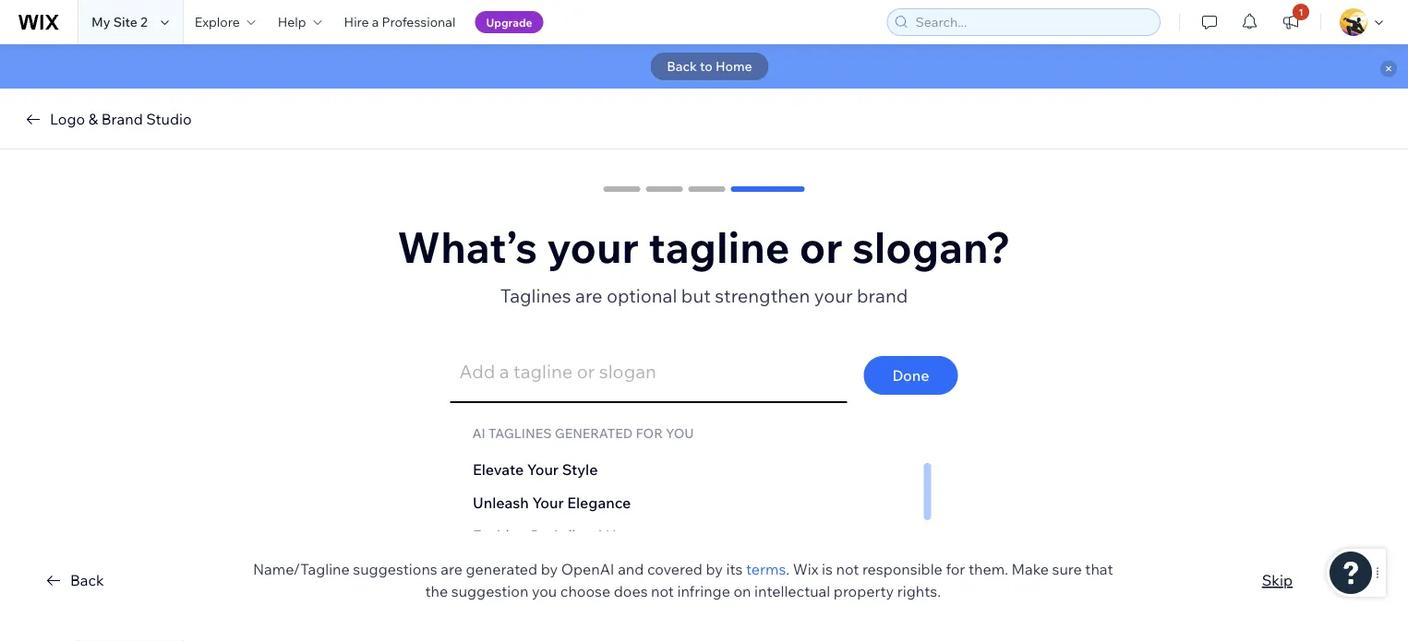 Task type: describe. For each thing, give the bounding box(es) containing it.
professional
[[382, 14, 456, 30]]

back for back
[[70, 572, 104, 590]]

optional
[[607, 284, 677, 307]]

0 vertical spatial are
[[575, 284, 603, 307]]

choose
[[560, 583, 611, 601]]

home
[[716, 58, 753, 74]]

does
[[614, 583, 648, 601]]

your for elevate
[[527, 461, 558, 479]]

my
[[91, 14, 110, 30]]

terms
[[746, 561, 786, 579]]

that
[[1086, 561, 1114, 579]]

2 by from the left
[[706, 561, 723, 579]]

name/tagline
[[253, 561, 350, 579]]

elevate your style button
[[472, 459, 919, 481]]

back to home alert
[[0, 44, 1409, 89]]

ai
[[472, 426, 486, 442]]

fashion
[[472, 527, 527, 546]]

fashion redefined here
[[472, 527, 639, 546]]

Add a tagline or slogan text field
[[460, 348, 838, 394]]

&
[[88, 110, 98, 128]]

generated
[[555, 426, 633, 442]]

back for back to home
[[667, 58, 697, 74]]

but
[[682, 284, 711, 307]]

or
[[800, 220, 843, 274]]

strengthen
[[715, 284, 810, 307]]

0 horizontal spatial not
[[651, 583, 674, 601]]

back to home
[[667, 58, 753, 74]]

1 horizontal spatial your
[[814, 284, 853, 307]]

covered
[[647, 561, 703, 579]]

hire a professional
[[344, 14, 456, 30]]

logo & brand studio
[[50, 110, 192, 128]]

and
[[618, 561, 644, 579]]

suggestions
[[353, 561, 438, 579]]

tagline
[[649, 220, 790, 274]]

is
[[822, 561, 833, 579]]

elevate your style
[[472, 461, 598, 479]]

ai taglines generated for you
[[472, 426, 694, 442]]

1 horizontal spatial not
[[836, 561, 859, 579]]

taglines are optional but strengthen your brand
[[500, 284, 908, 307]]

you
[[532, 583, 557, 601]]

a
[[372, 14, 379, 30]]

sure
[[1053, 561, 1082, 579]]

you
[[666, 426, 694, 442]]

1 button
[[1271, 0, 1312, 44]]

studio
[[146, 110, 192, 128]]



Task type: vqa. For each thing, say whether or not it's contained in the screenshot.
first by from the right
yes



Task type: locate. For each thing, give the bounding box(es) containing it.
skip
[[1262, 572, 1293, 590]]

1 vertical spatial your
[[532, 494, 564, 513]]

.
[[786, 561, 790, 579]]

back button
[[42, 570, 104, 592]]

responsible
[[863, 561, 943, 579]]

for
[[946, 561, 966, 579]]

unleash your elegance button
[[472, 492, 919, 514]]

here
[[605, 527, 639, 546]]

back to home button
[[651, 53, 769, 80]]

0 vertical spatial your
[[527, 461, 558, 479]]

Search... field
[[910, 9, 1155, 35]]

2
[[140, 14, 148, 30]]

intellectual
[[755, 583, 831, 601]]

1 vertical spatial your
[[814, 284, 853, 307]]

your
[[527, 461, 558, 479], [532, 494, 564, 513]]

your inside button
[[527, 461, 558, 479]]

unleash your elegance
[[472, 494, 631, 513]]

1 horizontal spatial back
[[667, 58, 697, 74]]

1 vertical spatial not
[[651, 583, 674, 601]]

explore
[[195, 14, 240, 30]]

0 horizontal spatial back
[[70, 572, 104, 590]]

slogan?
[[853, 220, 1011, 274]]

upgrade button
[[475, 11, 544, 33]]

not
[[836, 561, 859, 579], [651, 583, 674, 601]]

1 horizontal spatial are
[[575, 284, 603, 307]]

fashion redefined here button
[[472, 526, 919, 548]]

by
[[541, 561, 558, 579], [706, 561, 723, 579]]

my site 2
[[91, 14, 148, 30]]

help
[[278, 14, 306, 30]]

hire a professional link
[[333, 0, 467, 44]]

your up unleash your elegance
[[527, 461, 558, 479]]

help button
[[267, 0, 333, 44]]

to
[[700, 58, 713, 74]]

your up optional
[[547, 220, 639, 274]]

logo & brand studio button
[[22, 108, 192, 130]]

are
[[575, 284, 603, 307], [441, 561, 463, 579]]

wix
[[793, 561, 819, 579]]

taglines
[[500, 284, 571, 307]]

on
[[734, 583, 751, 601]]

1
[[1299, 6, 1304, 18]]

your up fashion redefined here
[[532, 494, 564, 513]]

unleash
[[472, 494, 529, 513]]

. wix is not responsible for them. make sure that the suggestion you choose does not infringe on intellectual property rights.
[[425, 561, 1114, 601]]

taglines
[[489, 426, 552, 442]]

terms button
[[746, 559, 786, 581]]

1 vertical spatial are
[[441, 561, 463, 579]]

generated
[[466, 561, 538, 579]]

by up you
[[541, 561, 558, 579]]

not down covered
[[651, 583, 674, 601]]

its
[[726, 561, 743, 579]]

openai
[[561, 561, 615, 579]]

property
[[834, 583, 894, 601]]

logo
[[50, 110, 85, 128]]

for
[[636, 426, 663, 442]]

what's your tagline or slogan?
[[397, 220, 1011, 274]]

are left optional
[[575, 284, 603, 307]]

your
[[547, 220, 639, 274], [814, 284, 853, 307]]

0 horizontal spatial by
[[541, 561, 558, 579]]

skip button
[[1262, 570, 1293, 592]]

suggestion
[[451, 583, 529, 601]]

your for unleash
[[532, 494, 564, 513]]

upgrade
[[486, 15, 533, 29]]

name/tagline suggestions are generated by openai and covered by its terms
[[253, 561, 786, 579]]

them.
[[969, 561, 1009, 579]]

not right is
[[836, 561, 859, 579]]

0 horizontal spatial your
[[547, 220, 639, 274]]

done
[[893, 367, 930, 385]]

1 by from the left
[[541, 561, 558, 579]]

your inside button
[[532, 494, 564, 513]]

site
[[113, 14, 138, 30]]

elevate
[[472, 461, 523, 479]]

your left brand
[[814, 284, 853, 307]]

elegance
[[567, 494, 631, 513]]

back
[[667, 58, 697, 74], [70, 572, 104, 590]]

done button
[[864, 357, 958, 395]]

0 vertical spatial your
[[547, 220, 639, 274]]

make
[[1012, 561, 1049, 579]]

brand
[[101, 110, 143, 128]]

back inside button
[[70, 572, 104, 590]]

rights.
[[898, 583, 941, 601]]

what's
[[397, 220, 538, 274]]

1 vertical spatial back
[[70, 572, 104, 590]]

style
[[562, 461, 598, 479]]

0 vertical spatial not
[[836, 561, 859, 579]]

redefined
[[530, 527, 602, 546]]

by left its
[[706, 561, 723, 579]]

hire
[[344, 14, 369, 30]]

0 horizontal spatial are
[[441, 561, 463, 579]]

brand
[[857, 284, 908, 307]]

infringe
[[677, 583, 730, 601]]

0 vertical spatial back
[[667, 58, 697, 74]]

back inside button
[[667, 58, 697, 74]]

1 horizontal spatial by
[[706, 561, 723, 579]]

the
[[425, 583, 448, 601]]

are up "the"
[[441, 561, 463, 579]]



